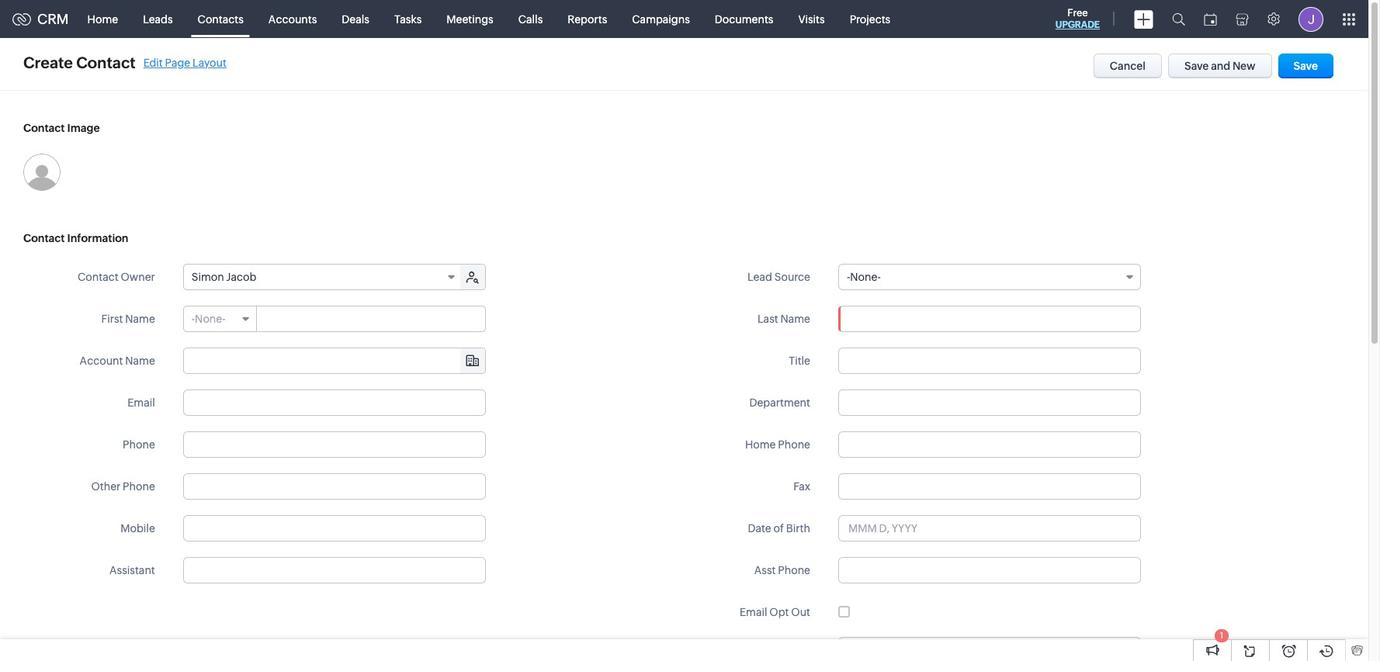 Task type: vqa. For each thing, say whether or not it's contained in the screenshot.
Chat
no



Task type: describe. For each thing, give the bounding box(es) containing it.
create
[[23, 54, 73, 71]]

home for home phone
[[745, 439, 776, 451]]

leads
[[143, 13, 173, 25]]

none- for rightmost -none- "field"
[[850, 271, 881, 283]]

create menu image
[[1134, 10, 1154, 28]]

home link
[[75, 0, 131, 38]]

tasks
[[394, 13, 422, 25]]

simon jacob
[[192, 271, 256, 283]]

create contact edit page layout
[[23, 54, 227, 71]]

deals link
[[329, 0, 382, 38]]

save and new
[[1185, 60, 1256, 72]]

create menu element
[[1125, 0, 1163, 38]]

email opt out
[[740, 606, 810, 619]]

lead
[[748, 271, 772, 283]]

MMM D, YYYY text field
[[838, 515, 1141, 542]]

account
[[80, 355, 123, 367]]

reports
[[568, 13, 607, 25]]

contacts
[[198, 13, 244, 25]]

other
[[91, 481, 121, 493]]

none- for left -none- "field"
[[195, 313, 226, 325]]

calls link
[[506, 0, 555, 38]]

1
[[1220, 631, 1224, 640]]

mobile
[[121, 522, 155, 535]]

date
[[748, 522, 771, 535]]

out
[[791, 606, 810, 619]]

jacob
[[226, 271, 256, 283]]

visits
[[798, 13, 825, 25]]

reports link
[[555, 0, 620, 38]]

account name
[[80, 355, 155, 367]]

phone for home phone
[[778, 439, 810, 451]]

save for save and new
[[1185, 60, 1209, 72]]

visits link
[[786, 0, 837, 38]]

contact owner
[[78, 271, 155, 283]]

name for account name
[[125, 355, 155, 367]]

search element
[[1163, 0, 1195, 38]]

lead source
[[748, 271, 810, 283]]

free
[[1068, 7, 1088, 19]]

first
[[101, 313, 123, 325]]

email for email opt out
[[740, 606, 767, 619]]

- for rightmost -none- "field"
[[847, 271, 850, 283]]

Simon Jacob field
[[184, 265, 462, 290]]

save for save
[[1294, 60, 1318, 72]]

home phone
[[745, 439, 810, 451]]

layout
[[193, 56, 227, 69]]

- for left -none- "field"
[[192, 313, 195, 325]]

last
[[758, 313, 778, 325]]

name for first name
[[125, 313, 155, 325]]

tasks link
[[382, 0, 434, 38]]

image image
[[23, 154, 61, 191]]

birth
[[786, 522, 810, 535]]

phone for other phone
[[123, 481, 155, 493]]

phone for asst phone
[[778, 564, 810, 577]]

home for home
[[87, 13, 118, 25]]

contact for contact owner
[[78, 271, 119, 283]]



Task type: locate. For each thing, give the bounding box(es) containing it.
date of birth
[[748, 522, 810, 535]]

of
[[774, 522, 784, 535]]

documents
[[715, 13, 774, 25]]

1 horizontal spatial -none- field
[[838, 264, 1141, 290]]

None field
[[184, 349, 485, 373]]

cancel
[[1110, 60, 1146, 72]]

0 vertical spatial -none-
[[847, 271, 881, 283]]

contact for contact information
[[23, 232, 65, 245]]

1 vertical spatial -none- field
[[184, 307, 257, 331]]

accounts link
[[256, 0, 329, 38]]

first name
[[101, 313, 155, 325]]

1 horizontal spatial email
[[740, 606, 767, 619]]

accounts
[[268, 13, 317, 25]]

campaigns link
[[620, 0, 702, 38]]

contacts link
[[185, 0, 256, 38]]

email
[[127, 397, 155, 409], [740, 606, 767, 619]]

contact image
[[23, 122, 100, 134]]

0 horizontal spatial save
[[1185, 60, 1209, 72]]

1 horizontal spatial -none-
[[847, 271, 881, 283]]

email down account name
[[127, 397, 155, 409]]

0 horizontal spatial none-
[[195, 313, 226, 325]]

home
[[87, 13, 118, 25], [745, 439, 776, 451]]

1 horizontal spatial home
[[745, 439, 776, 451]]

save left the and
[[1185, 60, 1209, 72]]

1 save from the left
[[1185, 60, 1209, 72]]

contact information
[[23, 232, 128, 245]]

1 horizontal spatial none-
[[850, 271, 881, 283]]

campaigns
[[632, 13, 690, 25]]

documents link
[[702, 0, 786, 38]]

-none- for left -none- "field"
[[192, 313, 226, 325]]

-None- field
[[838, 264, 1141, 290], [184, 307, 257, 331]]

save button
[[1278, 54, 1334, 78]]

phone up other phone on the left
[[123, 439, 155, 451]]

1 vertical spatial email
[[740, 606, 767, 619]]

email left opt
[[740, 606, 767, 619]]

edit page layout link
[[143, 56, 227, 69]]

name right 'first'
[[125, 313, 155, 325]]

save down profile icon
[[1294, 60, 1318, 72]]

-none- for rightmost -none- "field"
[[847, 271, 881, 283]]

cancel button
[[1094, 54, 1162, 78]]

0 vertical spatial none-
[[850, 271, 881, 283]]

-none- down simon
[[192, 313, 226, 325]]

crm link
[[12, 11, 69, 27]]

1 horizontal spatial save
[[1294, 60, 1318, 72]]

phone right other
[[123, 481, 155, 493]]

simon
[[192, 271, 224, 283]]

save inside save and new button
[[1185, 60, 1209, 72]]

edit
[[143, 56, 163, 69]]

1 vertical spatial -none-
[[192, 313, 226, 325]]

contact left image
[[23, 122, 65, 134]]

none- right source
[[850, 271, 881, 283]]

deals
[[342, 13, 369, 25]]

upgrade
[[1056, 19, 1100, 30]]

owner
[[121, 271, 155, 283]]

asst
[[754, 564, 776, 577]]

department
[[750, 397, 810, 409]]

name
[[125, 313, 155, 325], [781, 313, 810, 325], [125, 355, 155, 367]]

search image
[[1172, 12, 1185, 26]]

home down department
[[745, 439, 776, 451]]

None text field
[[838, 306, 1141, 332], [258, 307, 485, 331], [838, 348, 1141, 374], [184, 349, 485, 373], [838, 390, 1141, 416], [183, 474, 486, 500], [838, 474, 1141, 500], [838, 306, 1141, 332], [258, 307, 485, 331], [838, 348, 1141, 374], [184, 349, 485, 373], [838, 390, 1141, 416], [183, 474, 486, 500], [838, 474, 1141, 500]]

0 horizontal spatial -none-
[[192, 313, 226, 325]]

none- down simon
[[195, 313, 226, 325]]

crm
[[37, 11, 69, 27]]

1 vertical spatial home
[[745, 439, 776, 451]]

profile element
[[1289, 0, 1333, 38]]

1 horizontal spatial -
[[847, 271, 850, 283]]

image
[[67, 122, 100, 134]]

calls
[[518, 13, 543, 25]]

information
[[67, 232, 128, 245]]

0 vertical spatial -none- field
[[838, 264, 1141, 290]]

email for email
[[127, 397, 155, 409]]

projects
[[850, 13, 891, 25]]

0 vertical spatial home
[[87, 13, 118, 25]]

-none-
[[847, 271, 881, 283], [192, 313, 226, 325]]

meetings
[[447, 13, 494, 25]]

home up create contact edit page layout
[[87, 13, 118, 25]]

save
[[1185, 60, 1209, 72], [1294, 60, 1318, 72]]

save and new button
[[1168, 54, 1272, 78]]

-none- right source
[[847, 271, 881, 283]]

2 save from the left
[[1294, 60, 1318, 72]]

new
[[1233, 60, 1256, 72]]

logo image
[[12, 13, 31, 25]]

and
[[1211, 60, 1231, 72]]

phone
[[123, 439, 155, 451], [778, 439, 810, 451], [123, 481, 155, 493], [778, 564, 810, 577]]

-
[[847, 271, 850, 283], [192, 313, 195, 325]]

title
[[789, 355, 810, 367]]

projects link
[[837, 0, 903, 38]]

fax
[[794, 481, 810, 493]]

source
[[775, 271, 810, 283]]

last name
[[758, 313, 810, 325]]

None text field
[[183, 390, 486, 416], [183, 432, 486, 458], [838, 432, 1141, 458], [183, 515, 486, 542], [183, 557, 486, 584], [838, 557, 1141, 584], [838, 637, 1141, 661], [183, 390, 486, 416], [183, 432, 486, 458], [838, 432, 1141, 458], [183, 515, 486, 542], [183, 557, 486, 584], [838, 557, 1141, 584], [838, 637, 1141, 661]]

0 vertical spatial email
[[127, 397, 155, 409]]

assistant
[[109, 564, 155, 577]]

asst phone
[[754, 564, 810, 577]]

none-
[[850, 271, 881, 283], [195, 313, 226, 325]]

- down simon
[[192, 313, 195, 325]]

name right account
[[125, 355, 155, 367]]

0 horizontal spatial home
[[87, 13, 118, 25]]

- right source
[[847, 271, 850, 283]]

leads link
[[131, 0, 185, 38]]

0 horizontal spatial email
[[127, 397, 155, 409]]

calendar image
[[1204, 13, 1217, 25]]

save inside save button
[[1294, 60, 1318, 72]]

contact left information
[[23, 232, 65, 245]]

name for last name
[[781, 313, 810, 325]]

phone up fax
[[778, 439, 810, 451]]

contact for contact image
[[23, 122, 65, 134]]

page
[[165, 56, 190, 69]]

opt
[[770, 606, 789, 619]]

meetings link
[[434, 0, 506, 38]]

name right the last
[[781, 313, 810, 325]]

contact
[[76, 54, 136, 71], [23, 122, 65, 134], [23, 232, 65, 245], [78, 271, 119, 283]]

1 vertical spatial -
[[192, 313, 195, 325]]

phone right the asst
[[778, 564, 810, 577]]

0 horizontal spatial -
[[192, 313, 195, 325]]

contact down information
[[78, 271, 119, 283]]

free upgrade
[[1056, 7, 1100, 30]]

other phone
[[91, 481, 155, 493]]

0 vertical spatial -
[[847, 271, 850, 283]]

1 vertical spatial none-
[[195, 313, 226, 325]]

profile image
[[1299, 7, 1324, 31]]

contact down the home link on the left
[[76, 54, 136, 71]]

0 horizontal spatial -none- field
[[184, 307, 257, 331]]



